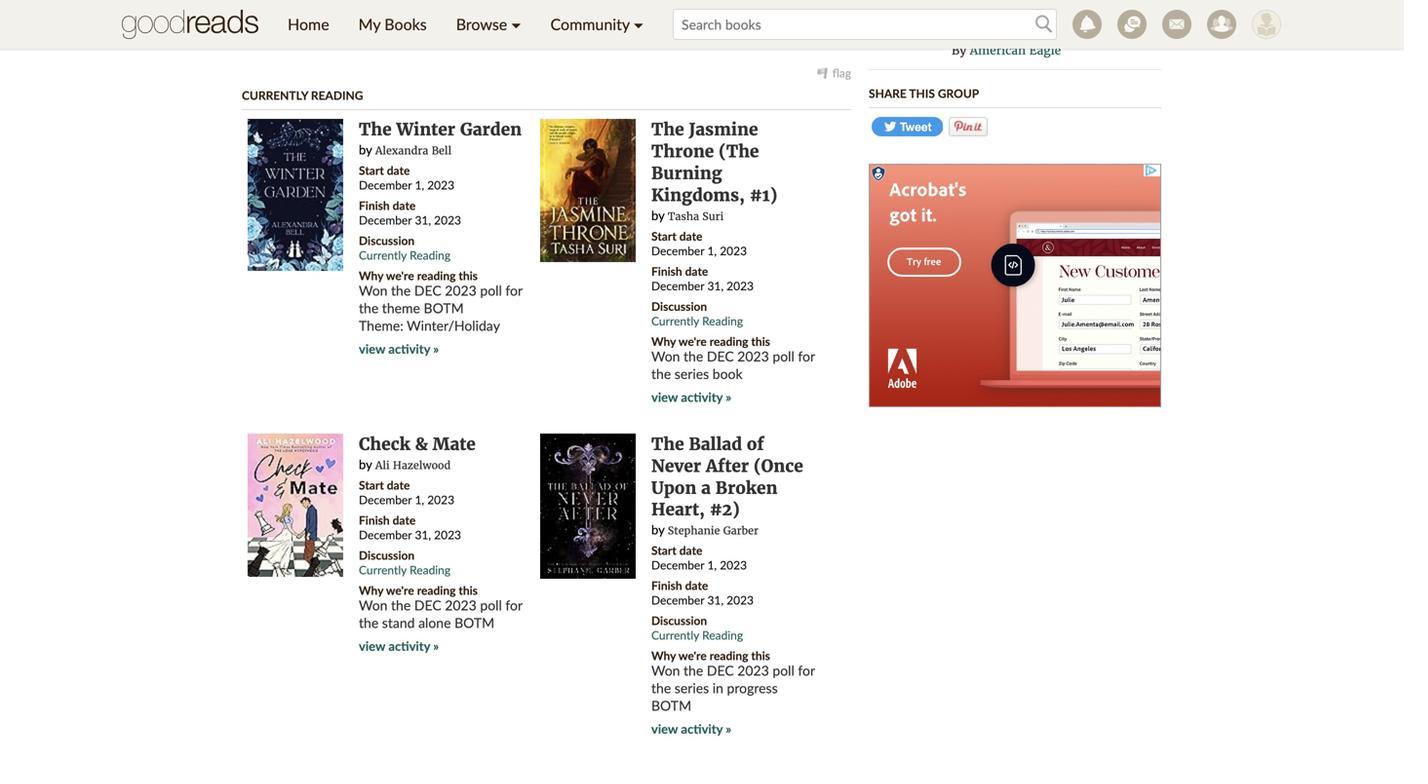 Task type: vqa. For each thing, say whether or not it's contained in the screenshot.
1 COMMENT
no



Task type: describe. For each thing, give the bounding box(es) containing it.
by american eagle
[[952, 43, 1061, 58]]

why inside check & mate by ali hazelwood start date december  1, 2023 finish date december 31, 2023 discussion currently reading why we're reading this won the dec 2023 poll for the stand alone botm view activity »
[[359, 583, 383, 598]]

our
[[605, 24, 622, 38]]

view activity » link for the jasmine throne (the burning kingdoms, #1)
[[651, 389, 732, 405]]

before posting have you read our rul …more
[[452, 24, 674, 38]]

currently inside check & mate by ali hazelwood start date december  1, 2023 finish date december 31, 2023 discussion currently reading why we're reading this won the dec 2023 poll for the stand alone botm view activity »
[[359, 563, 407, 577]]

reading inside the ballad of never after (once upon a broken heart, #2) by stephanie garber start date december  1, 2023 finish date december 31, 2023 discussion currently reading why we're reading this won the dec 2023 poll for the series in progress botm view activity »
[[710, 649, 748, 663]]

this inside the ballad of never after (once upon a broken heart, #2) by stephanie garber start date december  1, 2023 finish date december 31, 2023 discussion currently reading why we're reading this won the dec 2023 poll for the series in progress botm view activity »
[[751, 649, 770, 663]]

hazelwood
[[393, 459, 451, 472]]

and
[[650, 4, 669, 19]]

community
[[551, 15, 630, 34]]

stand
[[382, 615, 415, 631]]

currently reading
[[242, 88, 363, 102]]

dec inside check & mate by ali hazelwood start date december  1, 2023 finish date december 31, 2023 discussion currently reading why we're reading this won the dec 2023 poll for the stand alone botm view activity »
[[414, 597, 442, 614]]

31, inside the jasmine throne (the burning kingdoms, #1) by tasha suri start date december  1, 2023 finish date december 31, 2023 discussion currently reading why we're reading this won the dec 2023 poll for the series book view activity »
[[707, 279, 724, 293]]

join
[[628, 4, 647, 19]]

check & mate image
[[248, 434, 343, 577]]

invite
[[672, 4, 700, 19]]

view inside the winter garden by alexandra bell start date december  1, 2023 finish date december 31, 2023 discussion currently reading why we're reading this won the dec 2023 poll for the theme botm theme: winter/holiday view activity »
[[359, 341, 385, 357]]

others
[[703, 4, 736, 19]]

start inside the jasmine throne (the burning kingdoms, #1) by tasha suri start date december  1, 2023 finish date december 31, 2023 discussion currently reading why we're reading this won the dec 2023 poll for the series book view activity »
[[651, 229, 677, 243]]

flag link
[[818, 66, 851, 80]]

the ballad of never after image
[[540, 434, 636, 579]]

this inside the this is a public group. anyone can join and invite others to join. rules
[[452, 4, 473, 19]]

by
[[952, 43, 967, 58]]

» inside the ballad of never after (once upon a broken heart, #2) by stephanie garber start date december  1, 2023 finish date december 31, 2023 discussion currently reading why we're reading this won the dec 2023 poll for the series in progress botm view activity »
[[726, 722, 732, 737]]

group type
[[381, 4, 437, 19]]

advertisement region
[[869, 164, 1162, 407]]

broken
[[716, 478, 778, 499]]

botm inside check & mate by ali hazelwood start date december  1, 2023 finish date december 31, 2023 discussion currently reading why we're reading this won the dec 2023 poll for the stand alone botm view activity »
[[455, 615, 495, 631]]

dec inside the winter garden by alexandra bell start date december  1, 2023 finish date december 31, 2023 discussion currently reading why we're reading this won the dec 2023 poll for the theme botm theme: winter/holiday view activity »
[[414, 282, 442, 299]]

books
[[385, 15, 427, 34]]

you
[[557, 24, 576, 38]]

my books
[[359, 15, 427, 34]]

bell
[[432, 144, 452, 157]]

home
[[288, 15, 329, 34]]

finish inside the ballad of never after (once upon a broken heart, #2) by stephanie garber start date december  1, 2023 finish date december 31, 2023 discussion currently reading why we're reading this won the dec 2023 poll for the series in progress botm view activity »
[[651, 579, 682, 593]]

mate
[[433, 434, 476, 455]]

currently inside the jasmine throne (the burning kingdoms, #1) by tasha suri start date december  1, 2023 finish date december 31, 2023 discussion currently reading why we're reading this won the dec 2023 poll for the series book view activity »
[[651, 314, 699, 328]]

we're inside check & mate by ali hazelwood start date december  1, 2023 finish date december 31, 2023 discussion currently reading why we're reading this won the dec 2023 poll for the stand alone botm view activity »
[[386, 583, 414, 598]]

never
[[651, 456, 701, 477]]

currently reading link down home link
[[242, 88, 363, 102]]

1, inside check & mate by ali hazelwood start date december  1, 2023 finish date december 31, 2023 discussion currently reading why we're reading this won the dec 2023 poll for the stand alone botm view activity »
[[415, 493, 424, 507]]

(once
[[754, 456, 803, 477]]

won inside the winter garden by alexandra bell start date december  1, 2023 finish date december 31, 2023 discussion currently reading why we're reading this won the dec 2023 poll for the theme botm theme: winter/holiday view activity »
[[359, 282, 388, 299]]

▾ for community ▾
[[634, 15, 644, 34]]

type
[[414, 4, 437, 19]]

the ballad of never after (once upon a broken heart, #2) by stephanie garber start date december  1, 2023 finish date december 31, 2023 discussion currently reading why we're reading this won the dec 2023 poll for the series in progress botm view activity »
[[651, 434, 815, 737]]

have
[[530, 24, 554, 38]]

flag
[[833, 66, 851, 80]]

ali hazelwood link
[[375, 459, 451, 472]]

this inside the jasmine throne (the burning kingdoms, #1) by tasha suri start date december  1, 2023 finish date december 31, 2023 discussion currently reading why we're reading this won the dec 2023 poll for the series book view activity »
[[751, 334, 770, 348]]

friend requests image
[[1207, 10, 1237, 39]]

this is a public group. anyone can join and invite others to join. rules
[[381, 4, 774, 38]]

the for the jasmine throne (the burning kingdoms, #1)
[[651, 119, 684, 140]]

for inside the jasmine throne (the burning kingdoms, #1) by tasha suri start date december  1, 2023 finish date december 31, 2023 discussion currently reading why we're reading this won the dec 2023 poll for the series book view activity »
[[798, 348, 815, 365]]

rul
[[625, 24, 638, 38]]

tasha suri link
[[668, 210, 724, 223]]

american eagle link
[[970, 43, 1061, 58]]

browse ▾
[[456, 15, 521, 34]]

jasmine
[[689, 119, 758, 140]]

1, inside the winter garden by alexandra bell start date december  1, 2023 finish date december 31, 2023 discussion currently reading why we're reading this won the dec 2023 poll for the theme botm theme: winter/holiday view activity »
[[415, 178, 424, 192]]

burning
[[651, 163, 722, 184]]

activity inside check & mate by ali hazelwood start date december  1, 2023 finish date december 31, 2023 discussion currently reading why we're reading this won the dec 2023 poll for the stand alone botm view activity »
[[388, 639, 430, 654]]

the jasmine throne (the burning kingdoms, #1) by tasha suri start date december  1, 2023 finish date december 31, 2023 discussion currently reading why we're reading this won the dec 2023 poll for the series book view activity »
[[651, 119, 815, 405]]

the ballad of never after (once upon a broken heart, #2) link
[[651, 434, 803, 521]]

after
[[706, 456, 749, 477]]

view inside the jasmine throne (the burning kingdoms, #1) by tasha suri start date december  1, 2023 finish date december 31, 2023 discussion currently reading why we're reading this won the dec 2023 poll for the series book view activity »
[[651, 389, 678, 405]]

anyone
[[564, 4, 604, 19]]

american
[[970, 43, 1026, 58]]

winter/holiday
[[407, 317, 500, 334]]

theme
[[382, 300, 420, 316]]

activity inside the ballad of never after (once upon a broken heart, #2) by stephanie garber start date december  1, 2023 finish date december 31, 2023 discussion currently reading why we're reading this won the dec 2023 poll for the series in progress botm view activity »
[[681, 722, 723, 737]]

reading inside the jasmine throne (the burning kingdoms, #1) by tasha suri start date december  1, 2023 finish date december 31, 2023 discussion currently reading why we're reading this won the dec 2023 poll for the series book view activity »
[[702, 314, 743, 328]]

for inside check & mate by ali hazelwood start date december  1, 2023 finish date december 31, 2023 discussion currently reading why we're reading this won the dec 2023 poll for the stand alone botm view activity »
[[505, 597, 522, 614]]

tasha
[[668, 210, 699, 223]]

won inside check & mate by ali hazelwood start date december  1, 2023 finish date december 31, 2023 discussion currently reading why we're reading this won the dec 2023 poll for the stand alone botm view activity »
[[359, 597, 388, 614]]

dec inside the ballad of never after (once upon a broken heart, #2) by stephanie garber start date december  1, 2023 finish date december 31, 2023 discussion currently reading why we're reading this won the dec 2023 poll for the series in progress botm view activity »
[[707, 663, 734, 679]]

#1)
[[750, 185, 778, 206]]

ballad
[[689, 434, 742, 455]]

dec inside the jasmine throne (the burning kingdoms, #1) by tasha suri start date december  1, 2023 finish date december 31, 2023 discussion currently reading why we're reading this won the dec 2023 poll for the series book view activity »
[[707, 348, 734, 365]]

the winter garden link
[[359, 119, 522, 140]]

the jasmine throne (the burning kingdoms, #1) link
[[651, 119, 778, 206]]

start inside the ballad of never after (once upon a broken heart, #2) by stephanie garber start date december  1, 2023 finish date december 31, 2023 discussion currently reading why we're reading this won the dec 2023 poll for the series in progress botm view activity »
[[651, 544, 677, 558]]

31, inside the ballad of never after (once upon a broken heart, #2) by stephanie garber start date december  1, 2023 finish date december 31, 2023 discussion currently reading why we're reading this won the dec 2023 poll for the series in progress botm view activity »
[[707, 594, 724, 608]]

throne
[[651, 141, 714, 162]]

stephanie garber link
[[668, 525, 759, 538]]

group
[[938, 86, 979, 100]]

rules
[[381, 24, 406, 38]]

of
[[747, 434, 764, 455]]

bob builder image
[[1252, 10, 1281, 39]]

the jasmine throne image
[[540, 119, 636, 262]]

check
[[359, 434, 410, 455]]

group.
[[529, 4, 562, 19]]

browse
[[456, 15, 507, 34]]

kingdoms,
[[651, 185, 745, 206]]

can
[[607, 4, 625, 19]]

is
[[476, 4, 484, 19]]

eagle
[[1030, 43, 1061, 58]]

» inside the winter garden by alexandra bell start date december  1, 2023 finish date december 31, 2023 discussion currently reading why we're reading this won the dec 2023 poll for the theme botm theme: winter/holiday view activity »
[[433, 341, 439, 357]]

by inside the ballad of never after (once upon a broken heart, #2) by stephanie garber start date december  1, 2023 finish date december 31, 2023 discussion currently reading why we're reading this won the dec 2023 poll for the series in progress botm view activity »
[[651, 522, 665, 538]]

we're inside the jasmine throne (the burning kingdoms, #1) by tasha suri start date december  1, 2023 finish date december 31, 2023 discussion currently reading why we're reading this won the dec 2023 poll for the series book view activity »
[[679, 334, 707, 348]]

my group discussions image
[[1118, 10, 1147, 39]]

check & mate by ali hazelwood start date december  1, 2023 finish date december 31, 2023 discussion currently reading why we're reading this won the dec 2023 poll for the stand alone botm view activity »
[[359, 434, 522, 654]]

inbox image
[[1162, 10, 1192, 39]]

…more link
[[638, 24, 674, 38]]

&
[[415, 434, 428, 455]]

to
[[739, 4, 749, 19]]

» inside the jasmine throne (the burning kingdoms, #1) by tasha suri start date december  1, 2023 finish date december 31, 2023 discussion currently reading why we're reading this won the dec 2023 poll for the series book view activity »
[[726, 389, 732, 405]]

heart,
[[651, 500, 705, 521]]

discussion inside the winter garden by alexandra bell start date december  1, 2023 finish date december 31, 2023 discussion currently reading why we're reading this won the dec 2023 poll for the theme botm theme: winter/holiday view activity »
[[359, 234, 415, 248]]

currently reading link for check & mate
[[359, 563, 451, 577]]

winter
[[396, 119, 455, 140]]

why inside the winter garden by alexandra bell start date december  1, 2023 finish date december 31, 2023 discussion currently reading why we're reading this won the dec 2023 poll for the theme botm theme: winter/holiday view activity »
[[359, 269, 383, 283]]

menu containing home
[[273, 0, 658, 49]]

this inside the winter garden by alexandra bell start date december  1, 2023 finish date december 31, 2023 discussion currently reading why we're reading this won the dec 2023 poll for the theme botm theme: winter/holiday view activity »
[[459, 269, 478, 283]]

activity inside the winter garden by alexandra bell start date december  1, 2023 finish date december 31, 2023 discussion currently reading why we're reading this won the dec 2023 poll for the theme botm theme: winter/holiday view activity »
[[388, 341, 430, 357]]



Task type: locate. For each thing, give the bounding box(es) containing it.
the
[[359, 119, 392, 140], [651, 119, 684, 140], [651, 434, 684, 455]]

view inside check & mate by ali hazelwood start date december  1, 2023 finish date december 31, 2023 discussion currently reading why we're reading this won the dec 2023 poll for the stand alone botm view activity »
[[359, 639, 385, 654]]

0 horizontal spatial this
[[452, 4, 473, 19]]

the inside the winter garden by alexandra bell start date december  1, 2023 finish date december 31, 2023 discussion currently reading why we're reading this won the dec 2023 poll for the theme botm theme: winter/holiday view activity »
[[359, 119, 392, 140]]

garden
[[460, 119, 522, 140]]

poll
[[480, 282, 502, 299], [773, 348, 795, 365], [480, 597, 502, 614], [773, 663, 795, 679]]

this
[[459, 269, 478, 283], [751, 334, 770, 348], [459, 583, 478, 598], [751, 649, 770, 663]]

31, down suri
[[707, 279, 724, 293]]

poll inside the ballad of never after (once upon a broken heart, #2) by stephanie garber start date december  1, 2023 finish date december 31, 2023 discussion currently reading why we're reading this won the dec 2023 poll for the series in progress botm view activity »
[[773, 663, 795, 679]]

dec up in
[[707, 663, 734, 679]]

» down winter/holiday
[[433, 341, 439, 357]]

a up #2)
[[701, 478, 711, 499]]

start down ali
[[359, 478, 384, 492]]

0 horizontal spatial a
[[487, 4, 492, 19]]

this inside check & mate by ali hazelwood start date december  1, 2023 finish date december 31, 2023 discussion currently reading why we're reading this won the dec 2023 poll for the stand alone botm view activity »
[[459, 583, 478, 598]]

view
[[359, 341, 385, 357], [651, 389, 678, 405], [359, 639, 385, 654], [651, 722, 678, 737]]

pin it button image
[[949, 117, 988, 136]]

my books link
[[344, 0, 441, 49]]

reading up in
[[702, 629, 743, 643]]

reading inside the jasmine throne (the burning kingdoms, #1) by tasha suri start date december  1, 2023 finish date december 31, 2023 discussion currently reading why we're reading this won the dec 2023 poll for the series book view activity »
[[710, 334, 748, 348]]

reading inside the ballad of never after (once upon a broken heart, #2) by stephanie garber start date december  1, 2023 finish date december 31, 2023 discussion currently reading why we're reading this won the dec 2023 poll for the series in progress botm view activity »
[[702, 629, 743, 643]]

view activity » link down the book
[[651, 389, 732, 405]]

this left is
[[452, 4, 473, 19]]

progress
[[727, 680, 778, 697]]

2 series from the top
[[675, 680, 709, 697]]

by left tasha
[[651, 208, 665, 223]]

series inside the ballad of never after (once upon a broken heart, #2) by stephanie garber start date december  1, 2023 finish date december 31, 2023 discussion currently reading why we're reading this won the dec 2023 poll for the series in progress botm view activity »
[[675, 680, 709, 697]]

read
[[579, 24, 602, 38]]

discussion down stephanie
[[651, 614, 707, 628]]

▾ inside community ▾ dropdown button
[[634, 15, 644, 34]]

finish down tasha
[[651, 264, 682, 278]]

book
[[713, 366, 743, 382]]

the
[[391, 282, 411, 299], [359, 300, 379, 316], [684, 348, 703, 365], [651, 366, 671, 382], [391, 597, 411, 614], [359, 615, 379, 631], [684, 663, 703, 679], [651, 680, 671, 697]]

▾ left the have
[[511, 15, 521, 34]]

1, inside the ballad of never after (once upon a broken heart, #2) by stephanie garber start date december  1, 2023 finish date december 31, 2023 discussion currently reading why we're reading this won the dec 2023 poll for the series in progress botm view activity »
[[707, 559, 717, 573]]

finish
[[359, 198, 390, 213], [651, 264, 682, 278], [359, 513, 390, 527], [651, 579, 682, 593]]

the up throne
[[651, 119, 684, 140]]

dec up the book
[[707, 348, 734, 365]]

start
[[359, 163, 384, 177], [651, 229, 677, 243], [359, 478, 384, 492], [651, 544, 677, 558]]

reading inside check & mate by ali hazelwood start date december  1, 2023 finish date december 31, 2023 discussion currently reading why we're reading this won the dec 2023 poll for the stand alone botm view activity »
[[410, 563, 451, 577]]

share this group
[[869, 86, 979, 100]]

currently reading link up theme
[[359, 248, 451, 262]]

31, down alexandra bell link on the top
[[415, 213, 431, 227]]

we're
[[386, 269, 414, 283], [679, 334, 707, 348], [386, 583, 414, 598], [679, 649, 707, 663]]

community ▾
[[551, 15, 644, 34]]

reading up theme
[[410, 248, 451, 262]]

for inside the winter garden by alexandra bell start date december  1, 2023 finish date december 31, 2023 discussion currently reading why we're reading this won the dec 2023 poll for the theme botm theme: winter/holiday view activity »
[[505, 282, 522, 299]]

alexandra
[[375, 144, 428, 157]]

finish down stephanie
[[651, 579, 682, 593]]

31, inside the winter garden by alexandra bell start date december  1, 2023 finish date december 31, 2023 discussion currently reading why we're reading this won the dec 2023 poll for the theme botm theme: winter/holiday view activity »
[[415, 213, 431, 227]]

0 horizontal spatial ▾
[[511, 15, 521, 34]]

31, inside check & mate by ali hazelwood start date december  1, 2023 finish date december 31, 2023 discussion currently reading why we're reading this won the dec 2023 poll for the stand alone botm view activity »
[[415, 528, 431, 542]]

currently reading link for the jasmine throne (the burning kingdoms, #1)
[[651, 314, 743, 328]]

▾ left and
[[634, 15, 644, 34]]

2 ▾ from the left
[[634, 15, 644, 34]]

garber
[[723, 525, 759, 538]]

▾ for browse ▾
[[511, 15, 521, 34]]

this right share
[[909, 86, 935, 100]]

1, inside the jasmine throne (the burning kingdoms, #1) by tasha suri start date december  1, 2023 finish date december 31, 2023 discussion currently reading why we're reading this won the dec 2023 poll for the series book view activity »
[[707, 244, 717, 258]]

reading up the book
[[710, 334, 748, 348]]

(the
[[719, 141, 759, 162]]

0 vertical spatial botm
[[424, 300, 464, 316]]

finish down alexandra at the left
[[359, 198, 390, 213]]

public
[[495, 4, 526, 19]]

activity down the book
[[681, 389, 723, 405]]

poll inside the jasmine throne (the burning kingdoms, #1) by tasha suri start date december  1, 2023 finish date december 31, 2023 discussion currently reading why we're reading this won the dec 2023 poll for the series book view activity »
[[773, 348, 795, 365]]

finish down ali
[[359, 513, 390, 527]]

share
[[869, 86, 907, 100]]

view activity » link down "theme:"
[[359, 341, 439, 357]]

activity down in
[[681, 722, 723, 737]]

activity
[[388, 341, 430, 357], [681, 389, 723, 405], [388, 639, 430, 654], [681, 722, 723, 737]]

join.
[[752, 4, 774, 19]]

by inside the winter garden by alexandra bell start date december  1, 2023 finish date december 31, 2023 discussion currently reading why we're reading this won the dec 2023 poll for the theme botm theme: winter/holiday view activity »
[[359, 142, 372, 157]]

31,
[[415, 213, 431, 227], [707, 279, 724, 293], [415, 528, 431, 542], [707, 594, 724, 608]]

1 vertical spatial a
[[701, 478, 711, 499]]

start down alexandra at the left
[[359, 163, 384, 177]]

poll inside the winter garden by alexandra bell start date december  1, 2023 finish date december 31, 2023 discussion currently reading why we're reading this won the dec 2023 poll for the theme botm theme: winter/holiday view activity »
[[480, 282, 502, 299]]

the for the ballad of never after (once upon a broken heart, #2)
[[651, 434, 684, 455]]

view activity » link down stand
[[359, 639, 439, 654]]

view activity » link for the ballad of never after (once upon a broken heart, #2)
[[651, 722, 732, 737]]

we're inside the winter garden by alexandra bell start date december  1, 2023 finish date december 31, 2023 discussion currently reading why we're reading this won the dec 2023 poll for the theme botm theme: winter/holiday view activity »
[[386, 269, 414, 283]]

for inside the ballad of never after (once upon a broken heart, #2) by stephanie garber start date december  1, 2023 finish date december 31, 2023 discussion currently reading why we're reading this won the dec 2023 poll for the series in progress botm view activity »
[[798, 663, 815, 679]]

discussion up stand
[[359, 548, 415, 563]]

1, down alexandra bell link on the top
[[415, 178, 424, 192]]

» down progress
[[726, 722, 732, 737]]

1 series from the top
[[675, 366, 709, 382]]

view activity » link for the winter garden
[[359, 341, 439, 357]]

activity down stand
[[388, 639, 430, 654]]

1 vertical spatial botm
[[455, 615, 495, 631]]

alone
[[418, 615, 451, 631]]

reading inside the winter garden by alexandra bell start date december  1, 2023 finish date december 31, 2023 discussion currently reading why we're reading this won the dec 2023 poll for the theme botm theme: winter/holiday view activity »
[[417, 269, 456, 283]]

reading
[[417, 269, 456, 283], [710, 334, 748, 348], [417, 583, 456, 598], [710, 649, 748, 663]]

discussion up theme
[[359, 234, 415, 248]]

the winter garden image
[[248, 119, 343, 271]]

notifications image
[[1073, 10, 1102, 39]]

poll inside check & mate by ali hazelwood start date december  1, 2023 finish date december 31, 2023 discussion currently reading why we're reading this won the dec 2023 poll for the stand alone botm view activity »
[[480, 597, 502, 614]]

1, down stephanie garber link
[[707, 559, 717, 573]]

by inside check & mate by ali hazelwood start date december  1, 2023 finish date december 31, 2023 discussion currently reading why we're reading this won the dec 2023 poll for the stand alone botm view activity »
[[359, 457, 372, 472]]

activity down "theme:"
[[388, 341, 430, 357]]

dec
[[414, 282, 442, 299], [707, 348, 734, 365], [414, 597, 442, 614], [707, 663, 734, 679]]

currently inside the winter garden by alexandra bell start date december  1, 2023 finish date december 31, 2023 discussion currently reading why we're reading this won the dec 2023 poll for the theme botm theme: winter/holiday view activity »
[[359, 248, 407, 262]]

currently reading link for the winter garden
[[359, 248, 451, 262]]

discussion down tasha
[[651, 299, 707, 313]]

community ▾ button
[[536, 0, 658, 49]]

2023
[[427, 178, 455, 192], [434, 213, 461, 227], [720, 244, 747, 258], [727, 279, 754, 293], [445, 282, 477, 299], [738, 348, 769, 365], [427, 493, 455, 507], [434, 528, 461, 542], [720, 559, 747, 573], [727, 594, 754, 608], [445, 597, 477, 614], [738, 663, 769, 679]]

» down alone
[[433, 639, 439, 654]]

#2)
[[710, 500, 740, 521]]

2 vertical spatial botm
[[651, 698, 692, 715]]

0 vertical spatial this
[[452, 4, 473, 19]]

reading up alone
[[410, 563, 451, 577]]

the inside the ballad of never after (once upon a broken heart, #2) by stephanie garber start date december  1, 2023 finish date december 31, 2023 discussion currently reading why we're reading this won the dec 2023 poll for the series in progress botm view activity »
[[651, 434, 684, 455]]

by down heart,
[[651, 522, 665, 538]]

start inside the winter garden by alexandra bell start date december  1, 2023 finish date december 31, 2023 discussion currently reading why we're reading this won the dec 2023 poll for the theme botm theme: winter/holiday view activity »
[[359, 163, 384, 177]]

view activity » link for check & mate
[[359, 639, 439, 654]]

series left the book
[[675, 366, 709, 382]]

the up 'never'
[[651, 434, 684, 455]]

theme:
[[359, 317, 404, 334]]

stephanie
[[668, 525, 720, 538]]

1, down "hazelwood" on the bottom left
[[415, 493, 424, 507]]

currently reading link for the ballad of never after (once upon a broken heart, #2)
[[651, 629, 743, 643]]

discussion inside the ballad of never after (once upon a broken heart, #2) by stephanie garber start date december  1, 2023 finish date december 31, 2023 discussion currently reading why we're reading this won the dec 2023 poll for the series in progress botm view activity »
[[651, 614, 707, 628]]

finish inside the jasmine throne (the burning kingdoms, #1) by tasha suri start date december  1, 2023 finish date december 31, 2023 discussion currently reading why we're reading this won the dec 2023 poll for the series book view activity »
[[651, 264, 682, 278]]

discussion inside check & mate by ali hazelwood start date december  1, 2023 finish date december 31, 2023 discussion currently reading why we're reading this won the dec 2023 poll for the stand alone botm view activity »
[[359, 548, 415, 563]]

botm
[[424, 300, 464, 316], [455, 615, 495, 631], [651, 698, 692, 715]]

currently reading link up the book
[[651, 314, 743, 328]]

currently reading link up in
[[651, 629, 743, 643]]

Search books text field
[[673, 9, 1057, 40]]

why inside the ballad of never after (once upon a broken heart, #2) by stephanie garber start date december  1, 2023 finish date december 31, 2023 discussion currently reading why we're reading this won the dec 2023 poll for the series in progress botm view activity »
[[651, 649, 676, 663]]

reading inside check & mate by ali hazelwood start date december  1, 2023 finish date december 31, 2023 discussion currently reading why we're reading this won the dec 2023 poll for the stand alone botm view activity »
[[417, 583, 456, 598]]

series left in
[[675, 680, 709, 697]]

▾
[[511, 15, 521, 34], [634, 15, 644, 34]]

reading up alone
[[417, 583, 456, 598]]

start down tasha
[[651, 229, 677, 243]]

by inside the jasmine throne (the burning kingdoms, #1) by tasha suri start date december  1, 2023 finish date december 31, 2023 discussion currently reading why we're reading this won the dec 2023 poll for the series book view activity »
[[651, 208, 665, 223]]

a inside the ballad of never after (once upon a broken heart, #2) by stephanie garber start date december  1, 2023 finish date december 31, 2023 discussion currently reading why we're reading this won the dec 2023 poll for the series in progress botm view activity »
[[701, 478, 711, 499]]

Search for books to add to your shelves search field
[[673, 9, 1057, 40]]

by left alexandra at the left
[[359, 142, 372, 157]]

1 vertical spatial series
[[675, 680, 709, 697]]

reading up in
[[710, 649, 748, 663]]

currently reading link
[[242, 88, 363, 102], [359, 248, 451, 262], [651, 314, 743, 328], [359, 563, 451, 577], [651, 629, 743, 643]]

the inside the jasmine throne (the burning kingdoms, #1) by tasha suri start date december  1, 2023 finish date december 31, 2023 discussion currently reading why we're reading this won the dec 2023 poll for the series book view activity »
[[651, 119, 684, 140]]

discussion inside the jasmine throne (the burning kingdoms, #1) by tasha suri start date december  1, 2023 finish date december 31, 2023 discussion currently reading why we're reading this won the dec 2023 poll for the series book view activity »
[[651, 299, 707, 313]]

start inside check & mate by ali hazelwood start date december  1, 2023 finish date december 31, 2023 discussion currently reading why we're reading this won the dec 2023 poll for the stand alone botm view activity »
[[359, 478, 384, 492]]

the for the winter garden
[[359, 119, 392, 140]]

ali
[[375, 459, 390, 472]]

0 vertical spatial series
[[675, 366, 709, 382]]

» down the book
[[726, 389, 732, 405]]

activity inside the jasmine throne (the burning kingdoms, #1) by tasha suri start date december  1, 2023 finish date december 31, 2023 discussion currently reading why we're reading this won the dec 2023 poll for the series book view activity »
[[681, 389, 723, 405]]

reading down home link
[[311, 88, 363, 102]]

0 vertical spatial a
[[487, 4, 492, 19]]

1 horizontal spatial a
[[701, 478, 711, 499]]

finish inside check & mate by ali hazelwood start date december  1, 2023 finish date december 31, 2023 discussion currently reading why we're reading this won the dec 2023 poll for the stand alone botm view activity »
[[359, 513, 390, 527]]

december
[[359, 178, 412, 192], [359, 213, 412, 227], [651, 244, 704, 258], [651, 279, 704, 293], [359, 493, 412, 507], [359, 528, 412, 542], [651, 559, 704, 573], [651, 594, 704, 608]]

browse ▾ button
[[441, 0, 536, 49]]

reading up theme
[[417, 269, 456, 283]]

upon
[[651, 478, 697, 499]]

botm inside the ballad of never after (once upon a broken heart, #2) by stephanie garber start date december  1, 2023 finish date december 31, 2023 discussion currently reading why we're reading this won the dec 2023 poll for the series in progress botm view activity »
[[651, 698, 692, 715]]

the winter garden by alexandra bell start date december  1, 2023 finish date december 31, 2023 discussion currently reading why we're reading this won the dec 2023 poll for the theme botm theme: winter/holiday view activity »
[[359, 119, 522, 357]]

31, down "hazelwood" on the bottom left
[[415, 528, 431, 542]]

currently reading link up stand
[[359, 563, 451, 577]]

31, down stephanie garber link
[[707, 594, 724, 608]]

we're inside the ballad of never after (once upon a broken heart, #2) by stephanie garber start date december  1, 2023 finish date december 31, 2023 discussion currently reading why we're reading this won the dec 2023 poll for the series in progress botm view activity »
[[679, 649, 707, 663]]

finish inside the winter garden by alexandra bell start date december  1, 2023 finish date december 31, 2023 discussion currently reading why we're reading this won the dec 2023 poll for the theme botm theme: winter/holiday view activity »
[[359, 198, 390, 213]]

a right is
[[487, 4, 492, 19]]

won inside the jasmine throne (the burning kingdoms, #1) by tasha suri start date december  1, 2023 finish date december 31, 2023 discussion currently reading why we're reading this won the dec 2023 poll for the series book view activity »
[[651, 348, 680, 365]]

…more
[[638, 24, 674, 38]]

won inside the ballad of never after (once upon a broken heart, #2) by stephanie garber start date december  1, 2023 finish date december 31, 2023 discussion currently reading why we're reading this won the dec 2023 poll for the series in progress botm view activity »
[[651, 663, 680, 679]]

dec up alone
[[414, 597, 442, 614]]

view activity » link down in
[[651, 722, 732, 737]]

a
[[487, 4, 492, 19], [701, 478, 711, 499]]

1 ▾ from the left
[[511, 15, 521, 34]]

this
[[452, 4, 473, 19], [909, 86, 935, 100]]

series inside the jasmine throne (the burning kingdoms, #1) by tasha suri start date december  1, 2023 finish date december 31, 2023 discussion currently reading why we're reading this won the dec 2023 poll for the series book view activity »
[[675, 366, 709, 382]]

suri
[[702, 210, 724, 223]]

reading up the book
[[702, 314, 743, 328]]

start down stephanie
[[651, 544, 677, 558]]

» inside check & mate by ali hazelwood start date december  1, 2023 finish date december 31, 2023 discussion currently reading why we're reading this won the dec 2023 poll for the stand alone botm view activity »
[[433, 639, 439, 654]]

in
[[713, 680, 724, 697]]

the up alexandra at the left
[[359, 119, 392, 140]]

▾ inside browse ▾ popup button
[[511, 15, 521, 34]]

won
[[359, 282, 388, 299], [651, 348, 680, 365], [359, 597, 388, 614], [651, 663, 680, 679]]

why
[[359, 269, 383, 283], [651, 334, 676, 348], [359, 583, 383, 598], [651, 649, 676, 663]]

reading inside the winter garden by alexandra bell start date december  1, 2023 finish date december 31, 2023 discussion currently reading why we're reading this won the dec 2023 poll for the theme botm theme: winter/holiday view activity »
[[410, 248, 451, 262]]

discussion
[[359, 234, 415, 248], [651, 299, 707, 313], [359, 548, 415, 563], [651, 614, 707, 628]]

home link
[[273, 0, 344, 49]]

posting
[[489, 24, 527, 38]]

view inside the ballad of never after (once upon a broken heart, #2) by stephanie garber start date december  1, 2023 finish date december 31, 2023 discussion currently reading why we're reading this won the dec 2023 poll for the series in progress botm view activity »
[[651, 722, 678, 737]]

1 vertical spatial this
[[909, 86, 935, 100]]

my
[[359, 15, 381, 34]]

botm inside the winter garden by alexandra bell start date december  1, 2023 finish date december 31, 2023 discussion currently reading why we're reading this won the dec 2023 poll for the theme botm theme: winter/holiday view activity »
[[424, 300, 464, 316]]

currently inside the ballad of never after (once upon a broken heart, #2) by stephanie garber start date december  1, 2023 finish date december 31, 2023 discussion currently reading why we're reading this won the dec 2023 poll for the series in progress botm view activity »
[[651, 629, 699, 643]]

dec up theme
[[414, 282, 442, 299]]

group
[[381, 4, 411, 19]]

1 horizontal spatial this
[[909, 86, 935, 100]]

alexandra bell link
[[375, 144, 452, 157]]

for
[[505, 282, 522, 299], [798, 348, 815, 365], [505, 597, 522, 614], [798, 663, 815, 679]]

before
[[452, 24, 486, 38]]

1, down suri
[[707, 244, 717, 258]]

by left ali
[[359, 457, 372, 472]]

why inside the jasmine throne (the burning kingdoms, #1) by tasha suri start date december  1, 2023 finish date december 31, 2023 discussion currently reading why we're reading this won the dec 2023 poll for the series book view activity »
[[651, 334, 676, 348]]

reading
[[311, 88, 363, 102], [410, 248, 451, 262], [702, 314, 743, 328], [410, 563, 451, 577], [702, 629, 743, 643]]

check & mate link
[[359, 434, 476, 455]]

menu
[[273, 0, 658, 49]]

1 horizontal spatial ▾
[[634, 15, 644, 34]]

join the ae family: get 30% off your first purchase when you open and use a real rewards credit card* image
[[869, 0, 942, 27]]

a inside the this is a public group. anyone can join and invite others to join. rules
[[487, 4, 492, 19]]



